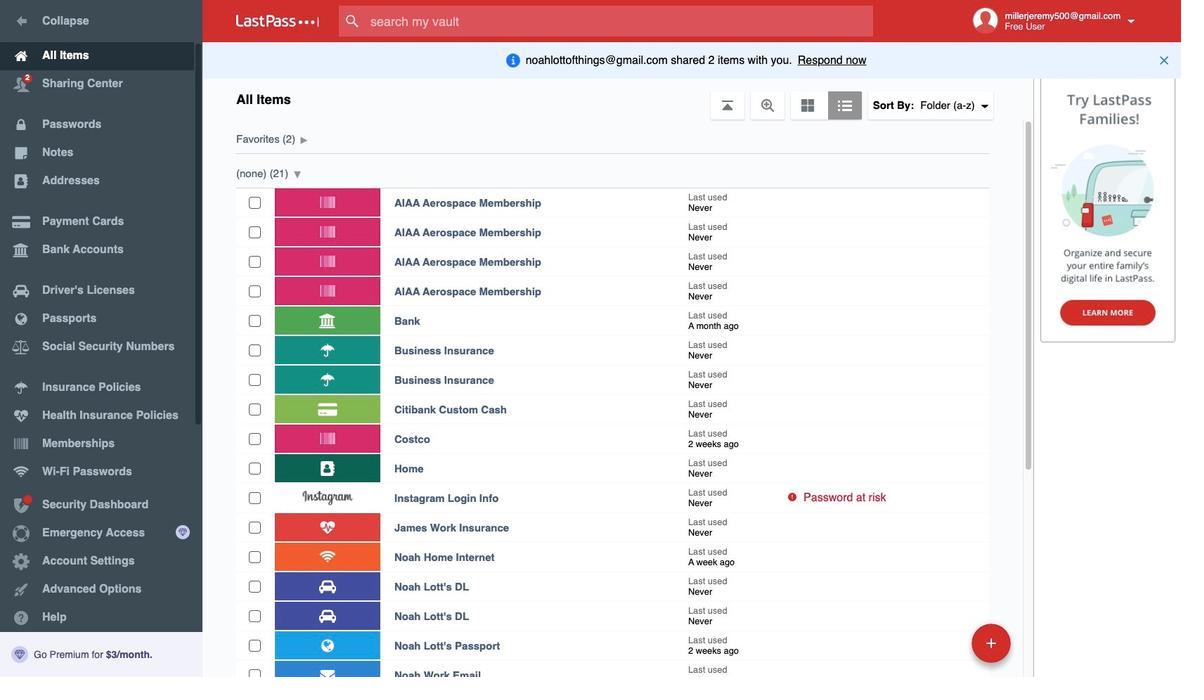 Task type: locate. For each thing, give the bounding box(es) containing it.
main content main content
[[203, 120, 1023, 677]]

Search search field
[[339, 6, 901, 37]]

vault options navigation
[[203, 77, 1034, 120]]

main navigation navigation
[[0, 0, 203, 677]]

lastpass image
[[236, 15, 319, 27]]

search my vault text field
[[339, 6, 901, 37]]

new item navigation
[[875, 620, 1020, 677]]



Task type: describe. For each thing, give the bounding box(es) containing it.
new item element
[[875, 623, 1016, 663]]



